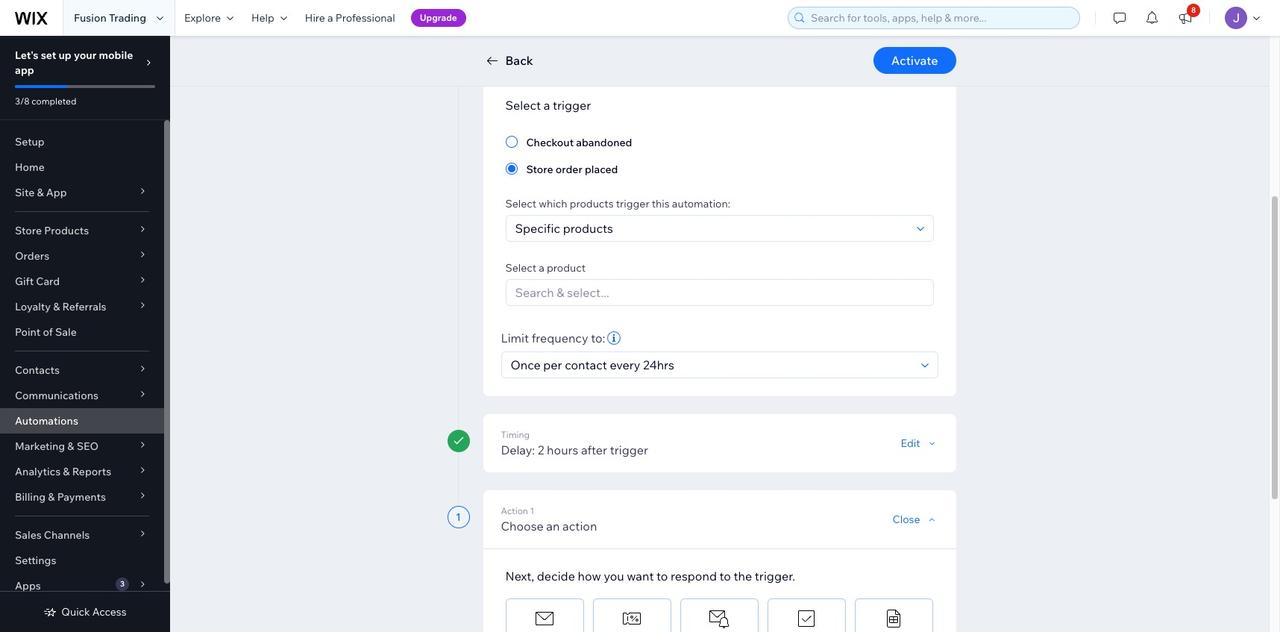 Task type: describe. For each thing, give the bounding box(es) containing it.
fusion trading
[[74, 11, 146, 25]]

Select a product field
[[511, 280, 929, 305]]

8
[[1192, 5, 1196, 15]]

apps
[[15, 579, 41, 592]]

trigger.
[[755, 569, 795, 584]]

3/8 completed
[[15, 96, 76, 107]]

limit
[[501, 331, 529, 345]]

explore
[[184, 11, 221, 25]]

placed
[[585, 163, 618, 176]]

up
[[59, 49, 72, 62]]

frequency
[[532, 331, 588, 345]]

wix
[[523, 52, 538, 63]]

analytics & reports button
[[0, 459, 164, 484]]

& for analytics
[[63, 465, 70, 478]]

limit frequency to:
[[501, 331, 605, 345]]

want
[[627, 569, 654, 584]]

next,
[[506, 569, 534, 584]]

hire
[[305, 11, 325, 25]]

upgrade
[[420, 12, 457, 23]]

& for marketing
[[67, 439, 74, 453]]

sales channels button
[[0, 522, 164, 548]]

app
[[46, 186, 67, 199]]

edit
[[901, 437, 920, 450]]

contacts
[[15, 363, 60, 377]]

8 button
[[1169, 0, 1202, 36]]

to:
[[591, 331, 605, 345]]

action
[[563, 519, 597, 534]]

Search for tools, apps, help & more... field
[[807, 7, 1075, 28]]

0 vertical spatial trigger
[[553, 98, 591, 113]]

store products button
[[0, 218, 164, 243]]

products
[[570, 197, 614, 210]]

point of sale link
[[0, 319, 164, 345]]

wix forms
[[523, 52, 567, 63]]

select for select a product
[[506, 261, 537, 275]]

loyalty & referrals
[[15, 300, 106, 313]]

store for store products
[[15, 224, 42, 237]]

access
[[92, 605, 127, 619]]

activate
[[892, 53, 938, 68]]

marketing
[[15, 439, 65, 453]]

0 horizontal spatial 1
[[456, 510, 461, 524]]

checkout
[[526, 136, 574, 149]]

payments
[[57, 490, 106, 504]]

analytics & reports
[[15, 465, 111, 478]]

order
[[556, 163, 583, 176]]

marketing & seo button
[[0, 434, 164, 459]]

& for site
[[37, 186, 44, 199]]

billing & payments
[[15, 490, 106, 504]]

sales channels
[[15, 528, 90, 542]]

hours
[[547, 442, 579, 457]]

choose
[[501, 519, 544, 534]]

marketing & seo
[[15, 439, 99, 453]]

gift
[[15, 275, 34, 288]]

edit button
[[901, 437, 938, 450]]

loyalty & referrals button
[[0, 294, 164, 319]]

loyalty
[[15, 300, 51, 313]]

an
[[546, 519, 560, 534]]

mobile
[[99, 49, 133, 62]]

close button
[[893, 513, 938, 526]]

setup link
[[0, 129, 164, 154]]

orders
[[15, 249, 49, 263]]

& for loyalty
[[53, 300, 60, 313]]

2
[[538, 442, 544, 457]]

option group containing checkout abandoned
[[506, 133, 934, 178]]

trading
[[109, 11, 146, 25]]

how
[[578, 569, 601, 584]]

setup
[[15, 135, 45, 148]]

this
[[652, 197, 670, 210]]

site
[[15, 186, 35, 199]]

automation:
[[672, 197, 731, 210]]

timing
[[501, 429, 530, 440]]

gift card
[[15, 275, 60, 288]]

3/8
[[15, 96, 30, 107]]

referrals
[[62, 300, 106, 313]]



Task type: locate. For each thing, give the bounding box(es) containing it.
trigger inside timing delay: 2 hours after trigger
[[610, 442, 648, 457]]

products
[[44, 224, 89, 237]]

1 vertical spatial select
[[506, 197, 537, 210]]

1 inside 'action 1 choose an action'
[[530, 505, 535, 516]]

& right billing
[[48, 490, 55, 504]]

select down back
[[506, 98, 541, 113]]

point
[[15, 325, 41, 339]]

respond
[[671, 569, 717, 584]]

your
[[74, 49, 96, 62]]

1 to from the left
[[657, 569, 668, 584]]

forms
[[540, 52, 567, 63]]

& inside dropdown button
[[67, 439, 74, 453]]

3 select from the top
[[506, 261, 537, 275]]

0 horizontal spatial store
[[15, 224, 42, 237]]

1 horizontal spatial store
[[526, 163, 553, 176]]

settings link
[[0, 548, 164, 573]]

a for trigger
[[544, 98, 550, 113]]

settings
[[15, 554, 56, 567]]

trigger right after
[[610, 442, 648, 457]]

trigger left this
[[616, 197, 650, 210]]

quick access button
[[44, 605, 127, 619]]

hire a professional
[[305, 11, 395, 25]]

0 vertical spatial a
[[328, 11, 333, 25]]

a left product
[[539, 261, 545, 275]]

&
[[37, 186, 44, 199], [53, 300, 60, 313], [67, 439, 74, 453], [63, 465, 70, 478], [48, 490, 55, 504]]

activate button
[[874, 47, 956, 74]]

select a trigger
[[506, 98, 591, 113]]

store
[[526, 163, 553, 176], [15, 224, 42, 237]]

automations link
[[0, 408, 164, 434]]

1 select from the top
[[506, 98, 541, 113]]

a up checkout
[[544, 98, 550, 113]]

trigger up the checkout abandoned
[[553, 98, 591, 113]]

quick
[[61, 605, 90, 619]]

gift card button
[[0, 269, 164, 294]]

2 to from the left
[[720, 569, 731, 584]]

sidebar element
[[0, 36, 170, 632]]

product
[[547, 261, 586, 275]]

automations
[[15, 414, 78, 428]]

communications button
[[0, 383, 164, 408]]

to left the at the right bottom of page
[[720, 569, 731, 584]]

select left which
[[506, 197, 537, 210]]

channels
[[44, 528, 90, 542]]

billing
[[15, 490, 46, 504]]

point of sale
[[15, 325, 77, 339]]

of
[[43, 325, 53, 339]]

& right site
[[37, 186, 44, 199]]

reports
[[72, 465, 111, 478]]

option group
[[506, 133, 934, 178]]

select a product
[[506, 261, 586, 275]]

1 horizontal spatial to
[[720, 569, 731, 584]]

hire a professional link
[[296, 0, 404, 36]]

1 vertical spatial a
[[544, 98, 550, 113]]

None field
[[506, 352, 917, 378]]

store up orders
[[15, 224, 42, 237]]

2 select from the top
[[506, 197, 537, 210]]

a for product
[[539, 261, 545, 275]]

let's set up your mobile app
[[15, 49, 133, 77]]

trigger
[[553, 98, 591, 113], [616, 197, 650, 210], [610, 442, 648, 457]]

1 right action
[[530, 505, 535, 516]]

category image
[[621, 15, 643, 37], [621, 607, 643, 630], [795, 607, 818, 630]]

select for select which products trigger this automation:
[[506, 197, 537, 210]]

2 vertical spatial trigger
[[610, 442, 648, 457]]

help button
[[242, 0, 296, 36]]

timing delay: 2 hours after trigger
[[501, 429, 648, 457]]

to right want
[[657, 569, 668, 584]]

back button
[[483, 51, 533, 69]]

completed
[[32, 96, 76, 107]]

1 vertical spatial trigger
[[616, 197, 650, 210]]

store order placed
[[526, 163, 618, 176]]

0 vertical spatial store
[[526, 163, 553, 176]]

0 vertical spatial select
[[506, 98, 541, 113]]

fusion
[[74, 11, 107, 25]]

close
[[893, 513, 920, 526]]

next, decide how you want to respond to the trigger.
[[506, 569, 795, 584]]

sale
[[55, 325, 77, 339]]

checkout abandoned
[[526, 136, 632, 149]]

site & app
[[15, 186, 67, 199]]

after
[[581, 442, 607, 457]]

back
[[506, 53, 533, 68]]

to
[[657, 569, 668, 584], [720, 569, 731, 584]]

Select which products trigger this automation: field
[[511, 216, 912, 241]]

store products
[[15, 224, 89, 237]]

contacts button
[[0, 357, 164, 383]]

home link
[[0, 154, 164, 180]]

a right 'hire'
[[328, 11, 333, 25]]

quick access
[[61, 605, 127, 619]]

orders button
[[0, 243, 164, 269]]

a for professional
[[328, 11, 333, 25]]

analytics
[[15, 465, 61, 478]]

upgrade button
[[411, 9, 466, 27]]

store inside dropdown button
[[15, 224, 42, 237]]

seo
[[77, 439, 99, 453]]

sales
[[15, 528, 42, 542]]

1 vertical spatial store
[[15, 224, 42, 237]]

& for billing
[[48, 490, 55, 504]]

select for select a trigger
[[506, 98, 541, 113]]

action 1 choose an action
[[501, 505, 597, 534]]

abandoned
[[576, 136, 632, 149]]

2 vertical spatial a
[[539, 261, 545, 275]]

1
[[530, 505, 535, 516], [456, 510, 461, 524]]

let's
[[15, 49, 38, 62]]

3
[[120, 579, 125, 589]]

card
[[36, 275, 60, 288]]

category image
[[534, 15, 556, 37], [708, 15, 730, 37], [534, 607, 556, 630], [708, 607, 730, 630], [883, 607, 905, 630]]

decide
[[537, 569, 575, 584]]

2 vertical spatial select
[[506, 261, 537, 275]]

1 horizontal spatial 1
[[530, 505, 535, 516]]

& right "loyalty"
[[53, 300, 60, 313]]

delay:
[[501, 442, 535, 457]]

billing & payments button
[[0, 484, 164, 510]]

a
[[328, 11, 333, 25], [544, 98, 550, 113], [539, 261, 545, 275]]

communications
[[15, 389, 99, 402]]

you
[[604, 569, 624, 584]]

app
[[15, 63, 34, 77]]

0 horizontal spatial to
[[657, 569, 668, 584]]

store for store order placed
[[526, 163, 553, 176]]

professional
[[336, 11, 395, 25]]

store down checkout
[[526, 163, 553, 176]]

& inside popup button
[[37, 186, 44, 199]]

& left reports
[[63, 465, 70, 478]]

1 left action
[[456, 510, 461, 524]]

select left product
[[506, 261, 537, 275]]

& left the seo
[[67, 439, 74, 453]]



Task type: vqa. For each thing, say whether or not it's contained in the screenshot.
Premium
no



